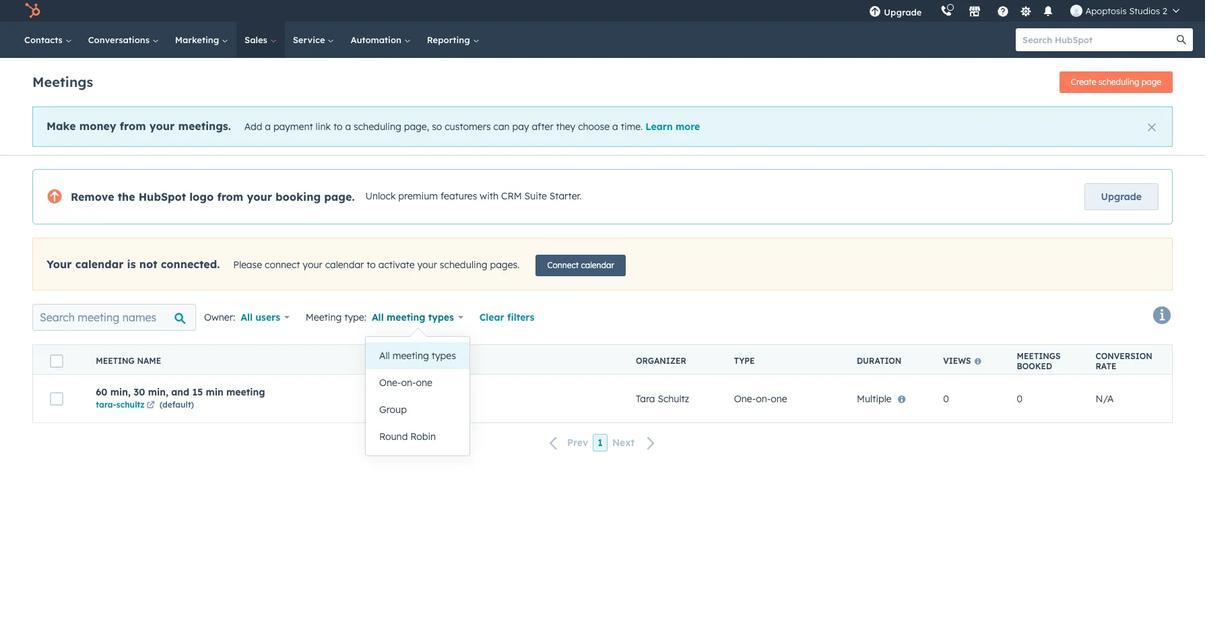 Task type: vqa. For each thing, say whether or not it's contained in the screenshot.
the closed
no



Task type: locate. For each thing, give the bounding box(es) containing it.
1 vertical spatial one
[[771, 392, 787, 405]]

all meeting types up all meeting types button at bottom left
[[372, 311, 454, 323]]

organizer
[[636, 356, 686, 366]]

0 horizontal spatial one
[[416, 377, 433, 389]]

all meeting types button
[[372, 308, 463, 327]]

0 vertical spatial from
[[120, 119, 146, 133]]

all inside all meeting types dropdown button
[[372, 311, 384, 323]]

to left 'activate'
[[367, 258, 376, 271]]

booked
[[1017, 361, 1053, 371]]

pay
[[512, 121, 529, 133]]

0 vertical spatial to
[[333, 121, 343, 133]]

your right 'activate'
[[417, 258, 437, 271]]

scheduling left pages.
[[440, 258, 488, 271]]

one- inside button
[[379, 377, 401, 389]]

all meeting types up the one-on-one button
[[379, 350, 456, 362]]

1 horizontal spatial min,
[[148, 386, 168, 398]]

features
[[441, 190, 477, 202]]

after
[[532, 121, 554, 133]]

0 down booked
[[1017, 392, 1023, 405]]

from right logo
[[217, 190, 243, 203]]

settings image
[[1020, 6, 1032, 18]]

scheduling
[[1099, 77, 1140, 87], [354, 121, 401, 133], [440, 258, 488, 271]]

type:
[[344, 311, 366, 323]]

one-on-one
[[379, 377, 433, 389], [734, 392, 787, 405]]

calendar left is
[[75, 257, 124, 271]]

1 vertical spatial meeting
[[393, 350, 429, 362]]

1 horizontal spatial meetings
[[1017, 351, 1061, 361]]

meeting right min
[[226, 386, 265, 398]]

sales link
[[237, 22, 285, 58]]

meeting for meeting type:
[[306, 311, 342, 323]]

page section element
[[0, 58, 1205, 155]]

clear filters
[[479, 311, 535, 323]]

apoptosis studios 2 button
[[1063, 0, 1188, 22]]

calling icon image
[[941, 5, 953, 18]]

1 vertical spatial from
[[217, 190, 243, 203]]

all
[[241, 311, 253, 323], [372, 311, 384, 323], [379, 350, 390, 362]]

to right the 'link'
[[333, 121, 343, 133]]

all for meeting type:
[[372, 311, 384, 323]]

2 horizontal spatial a
[[612, 121, 618, 133]]

menu
[[860, 0, 1189, 22]]

upgrade image
[[869, 6, 882, 18]]

1 horizontal spatial one-
[[734, 392, 756, 405]]

1 horizontal spatial to
[[367, 258, 376, 271]]

a
[[265, 121, 271, 133], [345, 121, 351, 133], [612, 121, 618, 133]]

min
[[206, 386, 224, 398]]

min, up tara-schultz
[[110, 386, 131, 398]]

meeting for meeting name
[[96, 356, 135, 366]]

create scheduling page
[[1071, 77, 1162, 87]]

types up all meeting types button at bottom left
[[428, 311, 454, 323]]

0
[[943, 392, 949, 405], [1017, 392, 1023, 405]]

calendar for connect
[[581, 260, 614, 270]]

1 horizontal spatial one
[[771, 392, 787, 405]]

list box containing all meeting types
[[366, 337, 470, 455]]

0 horizontal spatial from
[[120, 119, 146, 133]]

0 horizontal spatial a
[[265, 121, 271, 133]]

users
[[255, 311, 280, 323]]

round robin button
[[366, 423, 470, 450]]

calendar
[[75, 257, 124, 271], [325, 258, 364, 271], [581, 260, 614, 270]]

meetings inside meetings 'banner'
[[32, 73, 93, 90]]

your right connect
[[303, 258, 323, 271]]

0 horizontal spatial on-
[[401, 377, 416, 389]]

make money from your meetings.
[[46, 119, 231, 133]]

menu item
[[931, 0, 934, 22]]

1 vertical spatial to
[[367, 258, 376, 271]]

to for calendar
[[367, 258, 376, 271]]

and
[[171, 386, 189, 398]]

connect calendar button
[[536, 255, 626, 276]]

0 horizontal spatial to
[[333, 121, 343, 133]]

all left the users
[[241, 311, 253, 323]]

types up the one-on-one button
[[432, 350, 456, 362]]

1 horizontal spatial a
[[345, 121, 351, 133]]

0 vertical spatial on-
[[401, 377, 416, 389]]

hubspot
[[139, 190, 186, 203]]

scheduling left page
[[1099, 77, 1140, 87]]

meeting left name
[[96, 356, 135, 366]]

1 vertical spatial meetings
[[1017, 351, 1061, 361]]

one- down type
[[734, 392, 756, 405]]

to for link
[[333, 121, 343, 133]]

a left time.
[[612, 121, 618, 133]]

types inside all meeting types button
[[432, 350, 456, 362]]

help image
[[997, 6, 1010, 18]]

(default)
[[159, 399, 194, 409]]

one-
[[379, 377, 401, 389], [734, 392, 756, 405]]

calendar for your
[[75, 257, 124, 271]]

all right type:
[[372, 311, 384, 323]]

1 vertical spatial one-
[[734, 392, 756, 405]]

one-on-one up group button
[[379, 377, 433, 389]]

unlock premium features with crm suite starter.
[[366, 190, 582, 202]]

0 vertical spatial meetings
[[32, 73, 93, 90]]

meeting left type:
[[306, 311, 342, 323]]

marketplaces button
[[961, 0, 989, 22]]

0 vertical spatial all meeting types
[[372, 311, 454, 323]]

1 horizontal spatial calendar
[[325, 258, 364, 271]]

0 horizontal spatial one-
[[379, 377, 401, 389]]

types
[[428, 311, 454, 323], [432, 350, 456, 362]]

all up the one-on-one button
[[379, 350, 390, 362]]

2 horizontal spatial calendar
[[581, 260, 614, 270]]

1 vertical spatial on-
[[756, 392, 771, 405]]

1 horizontal spatial one-on-one
[[734, 392, 787, 405]]

tara-
[[96, 399, 116, 409]]

1 vertical spatial types
[[432, 350, 456, 362]]

search image
[[1177, 35, 1186, 44]]

duration
[[857, 356, 902, 366]]

all inside all users popup button
[[241, 311, 253, 323]]

a right add
[[265, 121, 271, 133]]

tara-schultz
[[96, 399, 145, 409]]

0 vertical spatial one
[[416, 377, 433, 389]]

0 down views at the bottom
[[943, 392, 949, 405]]

2 vertical spatial scheduling
[[440, 258, 488, 271]]

1 horizontal spatial from
[[217, 190, 243, 203]]

1 vertical spatial upgrade
[[1101, 191, 1142, 203]]

from inside alert
[[120, 119, 146, 133]]

your left meetings.
[[149, 119, 175, 133]]

money
[[79, 119, 116, 133]]

conversion
[[1096, 351, 1153, 361]]

0 vertical spatial upgrade
[[884, 7, 922, 18]]

1
[[598, 437, 603, 449]]

type
[[734, 356, 755, 366]]

marketing link
[[167, 22, 237, 58]]

pagination navigation
[[32, 434, 1173, 452]]

your
[[149, 119, 175, 133], [247, 190, 272, 203], [303, 258, 323, 271], [417, 258, 437, 271]]

0 vertical spatial one-on-one
[[379, 377, 433, 389]]

meetings banner
[[32, 67, 1173, 93]]

all meeting types
[[372, 311, 454, 323], [379, 350, 456, 362]]

1 horizontal spatial meeting
[[306, 311, 342, 323]]

hubspot link
[[16, 3, 51, 19]]

2 a from the left
[[345, 121, 351, 133]]

0 vertical spatial meeting
[[306, 311, 342, 323]]

remove the hubspot logo from your booking page.
[[71, 190, 355, 203]]

0 horizontal spatial calendar
[[75, 257, 124, 271]]

1 horizontal spatial 0
[[1017, 392, 1023, 405]]

1 horizontal spatial scheduling
[[440, 258, 488, 271]]

list box
[[366, 337, 470, 455]]

conversion rate
[[1096, 351, 1153, 371]]

1 vertical spatial meeting
[[96, 356, 135, 366]]

0 vertical spatial scheduling
[[1099, 77, 1140, 87]]

0 horizontal spatial min,
[[110, 386, 131, 398]]

from right money
[[120, 119, 146, 133]]

1 vertical spatial all meeting types
[[379, 350, 456, 362]]

meetings
[[32, 73, 93, 90], [1017, 351, 1061, 361]]

one- up group
[[379, 377, 401, 389]]

a right the 'link'
[[345, 121, 351, 133]]

make
[[46, 119, 76, 133]]

connected.
[[161, 257, 220, 271]]

scheduling inside make money from your meetings. alert
[[354, 121, 401, 133]]

all meeting types inside dropdown button
[[372, 311, 454, 323]]

tara schultz image
[[1071, 5, 1083, 17]]

on- inside button
[[401, 377, 416, 389]]

robin
[[411, 431, 436, 443]]

0 horizontal spatial one-on-one
[[379, 377, 433, 389]]

calling icon button
[[935, 2, 958, 20]]

rate
[[1096, 361, 1117, 371]]

0 vertical spatial types
[[428, 311, 454, 323]]

contacts
[[24, 34, 65, 45]]

connect
[[547, 260, 579, 270]]

2 horizontal spatial scheduling
[[1099, 77, 1140, 87]]

time.
[[621, 121, 643, 133]]

0 vertical spatial one-
[[379, 377, 401, 389]]

apoptosis studios 2
[[1086, 5, 1168, 16]]

connect calendar
[[547, 260, 614, 270]]

(default) button
[[159, 398, 194, 411]]

calendar right 'connect'
[[581, 260, 614, 270]]

meeting inside button
[[393, 350, 429, 362]]

scheduling left page,
[[354, 121, 401, 133]]

0 horizontal spatial 0
[[943, 392, 949, 405]]

0 horizontal spatial scheduling
[[354, 121, 401, 133]]

service
[[293, 34, 328, 45]]

1 vertical spatial scheduling
[[354, 121, 401, 133]]

0 horizontal spatial meeting
[[96, 356, 135, 366]]

2 vertical spatial meeting
[[226, 386, 265, 398]]

30
[[134, 386, 145, 398]]

learn
[[646, 121, 673, 133]]

clear filters button
[[479, 309, 535, 325]]

payment
[[273, 121, 313, 133]]

one
[[416, 377, 433, 389], [771, 392, 787, 405]]

0 horizontal spatial upgrade
[[884, 7, 922, 18]]

meetings booked
[[1017, 351, 1061, 371]]

link opens in a new window image
[[147, 399, 155, 411]]

to inside make money from your meetings. alert
[[333, 121, 343, 133]]

meeting up the one-on-one button
[[393, 350, 429, 362]]

min, up link opens in a new window icon
[[148, 386, 168, 398]]

your inside make money from your meetings. alert
[[149, 119, 175, 133]]

meeting up all meeting types button at bottom left
[[387, 311, 425, 323]]

one-on-one down type
[[734, 392, 787, 405]]

round robin
[[379, 431, 436, 443]]

the
[[118, 190, 135, 203]]

0 vertical spatial meeting
[[387, 311, 425, 323]]

1 horizontal spatial on-
[[756, 392, 771, 405]]

calendar left 'activate'
[[325, 258, 364, 271]]

calendar inside button
[[581, 260, 614, 270]]

meeting
[[387, 311, 425, 323], [393, 350, 429, 362], [226, 386, 265, 398]]

notifications image
[[1043, 6, 1055, 18]]

0 horizontal spatial meetings
[[32, 73, 93, 90]]



Task type: describe. For each thing, give the bounding box(es) containing it.
add a payment link to a scheduling page, so customers can pay after they choose a time. learn more
[[244, 121, 700, 133]]

meetings for meetings
[[32, 73, 93, 90]]

logo
[[190, 190, 214, 203]]

all users
[[241, 311, 280, 323]]

close image
[[1148, 123, 1156, 131]]

tara
[[636, 392, 655, 405]]

remove
[[71, 190, 114, 203]]

please connect your calendar to activate your scheduling pages.
[[233, 258, 520, 271]]

contacts link
[[16, 22, 80, 58]]

booking
[[276, 190, 321, 203]]

marketing
[[175, 34, 222, 45]]

tara schultz
[[636, 392, 689, 405]]

pages.
[[490, 258, 520, 271]]

one-on-one inside button
[[379, 377, 433, 389]]

types inside all meeting types dropdown button
[[428, 311, 454, 323]]

settings link
[[1018, 4, 1035, 18]]

1 a from the left
[[265, 121, 271, 133]]

page
[[1142, 77, 1162, 87]]

scheduling inside button
[[1099, 77, 1140, 87]]

your left booking
[[247, 190, 272, 203]]

learn more link
[[646, 121, 700, 133]]

multiple
[[857, 392, 892, 405]]

filters
[[507, 311, 535, 323]]

menu containing apoptosis studios 2
[[860, 0, 1189, 22]]

1 0 from the left
[[943, 392, 949, 405]]

your calendar is not connected.
[[46, 257, 220, 271]]

next button
[[608, 434, 664, 452]]

apoptosis
[[1086, 5, 1127, 16]]

all for owner:
[[241, 311, 253, 323]]

meeting inside dropdown button
[[387, 311, 425, 323]]

reporting link
[[419, 22, 487, 58]]

meeting type:
[[306, 311, 366, 323]]

2 0 from the left
[[1017, 392, 1023, 405]]

1 vertical spatial one-on-one
[[734, 392, 787, 405]]

2 min, from the left
[[148, 386, 168, 398]]

sales
[[245, 34, 270, 45]]

60 min, 30 min, and 15 min meeting
[[96, 386, 265, 398]]

make money from your meetings. alert
[[32, 106, 1173, 147]]

15
[[192, 386, 203, 398]]

add
[[244, 121, 262, 133]]

your
[[46, 257, 72, 271]]

clear
[[479, 311, 504, 323]]

Search meeting names search field
[[32, 304, 196, 331]]

search button
[[1170, 28, 1193, 51]]

prev button
[[542, 434, 593, 452]]

views
[[943, 356, 971, 366]]

link
[[316, 121, 331, 133]]

automation link
[[343, 22, 419, 58]]

all meeting types button
[[366, 342, 470, 369]]

please
[[233, 258, 262, 271]]

1 min, from the left
[[110, 386, 131, 398]]

they
[[556, 121, 576, 133]]

meeting name
[[96, 356, 161, 366]]

3 a from the left
[[612, 121, 618, 133]]

tara-schultz link
[[96, 399, 157, 411]]

60
[[96, 386, 107, 398]]

schultz
[[658, 392, 689, 405]]

activate
[[378, 258, 415, 271]]

hubspot image
[[24, 3, 40, 19]]

notifications button
[[1037, 0, 1060, 22]]

one inside button
[[416, 377, 433, 389]]

prev
[[567, 437, 588, 449]]

starter.
[[550, 190, 582, 202]]

one-on-one button
[[366, 369, 470, 396]]

n/a
[[1096, 392, 1114, 405]]

1 horizontal spatial upgrade
[[1101, 191, 1142, 203]]

page,
[[404, 121, 429, 133]]

1 button
[[593, 434, 608, 452]]

studios
[[1129, 5, 1160, 16]]

marketplaces image
[[969, 6, 981, 18]]

schultz
[[116, 399, 145, 409]]

meetings.
[[178, 119, 231, 133]]

all inside all meeting types button
[[379, 350, 390, 362]]

meetings for meetings booked
[[1017, 351, 1061, 361]]

automation
[[351, 34, 404, 45]]

conversations
[[88, 34, 152, 45]]

2
[[1163, 5, 1168, 16]]

suite
[[525, 190, 547, 202]]

all users button
[[241, 308, 290, 327]]

page.
[[324, 190, 355, 203]]

is
[[127, 257, 136, 271]]

connect
[[265, 258, 300, 271]]

with
[[480, 190, 499, 202]]

help button
[[992, 0, 1015, 22]]

conversations link
[[80, 22, 167, 58]]

create
[[1071, 77, 1097, 87]]

service link
[[285, 22, 343, 58]]

premium
[[398, 190, 438, 202]]

create scheduling page button
[[1060, 71, 1173, 93]]

can
[[494, 121, 510, 133]]

Search HubSpot search field
[[1016, 28, 1181, 51]]

customers
[[445, 121, 491, 133]]

choose
[[578, 121, 610, 133]]

owner:
[[204, 311, 235, 323]]

all meeting types inside button
[[379, 350, 456, 362]]

name
[[137, 356, 161, 366]]

crm
[[501, 190, 522, 202]]

link opens in a new window image
[[147, 401, 155, 409]]

reporting
[[427, 34, 473, 45]]



